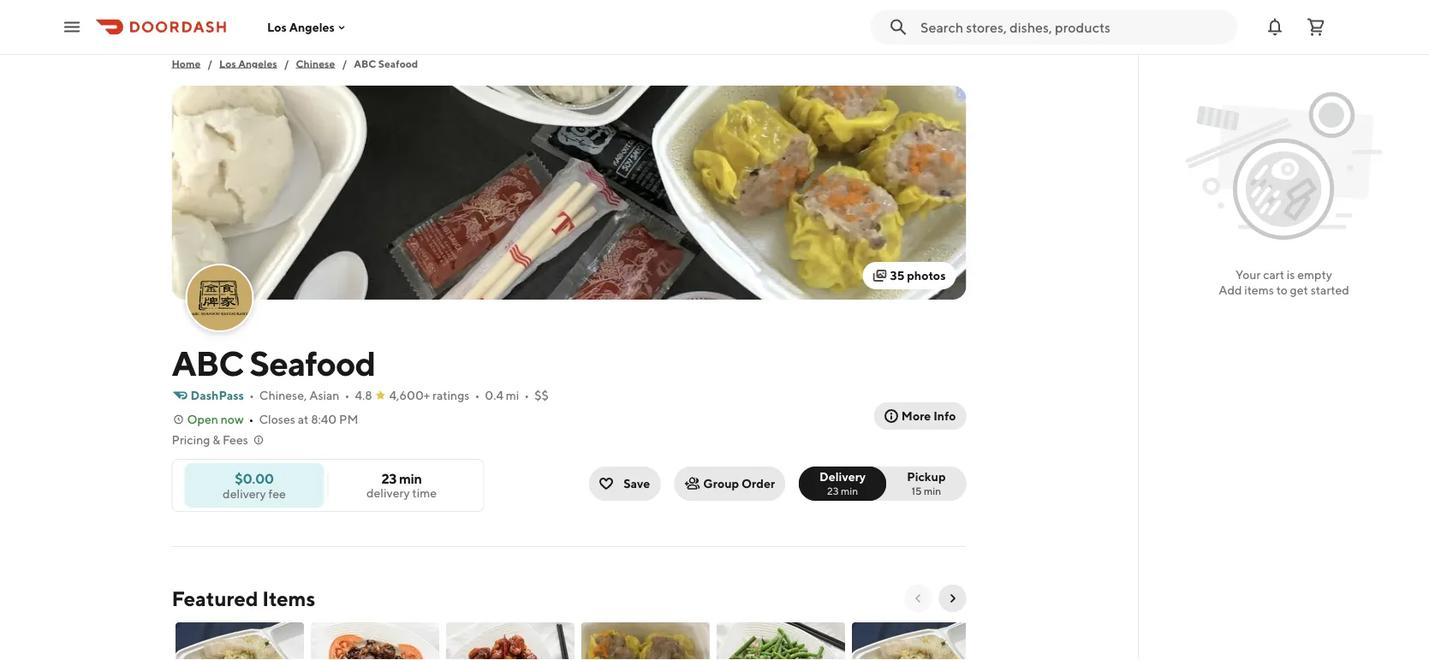 Task type: vqa. For each thing, say whether or not it's contained in the screenshot.
$2.49 related to $2.49 Doritos Cool Ranch Tortilla Chips (2.75 oz)
no



Task type: locate. For each thing, give the bounding box(es) containing it.
0 horizontal spatial seafood
[[249, 343, 375, 383]]

1 / from the left
[[207, 57, 212, 69]]

los angeles button
[[267, 20, 348, 34]]

2 horizontal spatial /
[[342, 57, 347, 69]]

abc
[[354, 57, 376, 69], [172, 343, 243, 383]]

get
[[1290, 283, 1308, 297]]

23
[[381, 471, 397, 487], [827, 485, 839, 497]]

group
[[703, 477, 739, 491]]

min
[[399, 471, 422, 487], [841, 485, 858, 497], [924, 485, 941, 497]]

0 items, open order cart image
[[1306, 17, 1326, 37]]

delivery
[[366, 486, 410, 500], [223, 486, 266, 501]]

1 vertical spatial angeles
[[238, 57, 277, 69]]

order
[[742, 477, 775, 491]]

0 horizontal spatial angeles
[[238, 57, 277, 69]]

abc right "chinese"
[[354, 57, 376, 69]]

los up home / los angeles / chinese / abc seafood
[[267, 20, 287, 34]]

/ left chinese link
[[284, 57, 289, 69]]

order methods option group
[[799, 467, 966, 501]]

abc up the dashpass
[[172, 343, 243, 383]]

pricing
[[172, 433, 210, 447]]

1 vertical spatial los
[[219, 57, 236, 69]]

min down 'pickup'
[[924, 485, 941, 497]]

los
[[267, 20, 287, 34], [219, 57, 236, 69]]

0.4
[[485, 388, 504, 402]]

group order
[[703, 477, 775, 491]]

angeles up "chinese"
[[289, 20, 335, 34]]

min inside delivery 23 min
[[841, 485, 858, 497]]

1 horizontal spatial angeles
[[289, 20, 335, 34]]

0 vertical spatial angeles
[[289, 20, 335, 34]]

1 horizontal spatial 23
[[827, 485, 839, 497]]

abc seafood image
[[172, 86, 966, 300], [187, 265, 252, 331]]

delivery 23 min
[[820, 470, 866, 497]]

1 horizontal spatial delivery
[[366, 486, 410, 500]]

closes
[[259, 412, 295, 426]]

1 horizontal spatial los
[[267, 20, 287, 34]]

•
[[249, 388, 254, 402], [345, 388, 350, 402], [475, 388, 480, 402], [524, 388, 529, 402], [249, 412, 254, 426]]

home link
[[172, 55, 201, 72]]

pricing & fees button
[[172, 432, 265, 449]]

empty
[[1297, 268, 1332, 282]]

abc seafood
[[172, 343, 375, 383]]

1 vertical spatial seafood
[[249, 343, 375, 383]]

$$
[[535, 388, 549, 402]]

info
[[934, 409, 956, 423]]

seafood
[[378, 57, 418, 69], [249, 343, 375, 383]]

seafood up the asian
[[249, 343, 375, 383]]

23 inside delivery 23 min
[[827, 485, 839, 497]]

min inside pickup 15 min
[[924, 485, 941, 497]]

more info
[[902, 409, 956, 423]]

0 vertical spatial seafood
[[378, 57, 418, 69]]

pan fried string bean dry style image
[[716, 623, 845, 660]]

2 horizontal spatial min
[[924, 485, 941, 497]]

1 horizontal spatial abc
[[354, 57, 376, 69]]

/ right chinese link
[[342, 57, 347, 69]]

fee
[[268, 486, 286, 501]]

8:40
[[311, 412, 337, 426]]

0 horizontal spatial 23
[[381, 471, 397, 487]]

seafood right chinese link
[[378, 57, 418, 69]]

min down the 4,600+
[[399, 471, 422, 487]]

add
[[1219, 283, 1242, 297]]

23 left time
[[381, 471, 397, 487]]

None radio
[[799, 467, 886, 501], [876, 467, 966, 501], [799, 467, 886, 501], [876, 467, 966, 501]]

1 horizontal spatial min
[[841, 485, 858, 497]]

&
[[213, 433, 220, 447]]

mi
[[506, 388, 519, 402]]

angeles down los angeles
[[238, 57, 277, 69]]

chinese
[[296, 57, 335, 69]]

0 horizontal spatial min
[[399, 471, 422, 487]]

open now
[[187, 412, 244, 426]]

• right now
[[249, 412, 254, 426]]

los right home
[[219, 57, 236, 69]]

0 horizontal spatial delivery
[[223, 486, 266, 501]]

0 horizontal spatial /
[[207, 57, 212, 69]]

previous button of carousel image
[[912, 592, 925, 605]]

3 / from the left
[[342, 57, 347, 69]]

min for delivery
[[841, 485, 858, 497]]

0 vertical spatial los
[[267, 20, 287, 34]]

0 horizontal spatial abc
[[172, 343, 243, 383]]

23 down the delivery
[[827, 485, 839, 497]]

delivery left 'fee'
[[223, 486, 266, 501]]

delivery left time
[[366, 486, 410, 500]]

/ right home
[[207, 57, 212, 69]]

angeles
[[289, 20, 335, 34], [238, 57, 277, 69]]

min down the delivery
[[841, 485, 858, 497]]

• left 0.4
[[475, 388, 480, 402]]

1 horizontal spatial /
[[284, 57, 289, 69]]

more info button
[[874, 402, 966, 430]]

15
[[911, 485, 922, 497]]

0 horizontal spatial los
[[219, 57, 236, 69]]

• left chinese,
[[249, 388, 254, 402]]

/
[[207, 57, 212, 69], [284, 57, 289, 69], [342, 57, 347, 69]]

$0.00
[[235, 470, 274, 486]]

los angeles
[[267, 20, 335, 34]]

now
[[221, 412, 244, 426]]

• closes at 8:40 pm
[[249, 412, 358, 426]]

35 photos
[[890, 268, 946, 283]]

dashpass
[[191, 388, 244, 402]]



Task type: describe. For each thing, give the bounding box(es) containing it.
featured items
[[172, 586, 315, 611]]

more
[[902, 409, 931, 423]]

1 horizontal spatial seafood
[[378, 57, 418, 69]]

23 inside 23 min delivery time
[[381, 471, 397, 487]]

next button of carousel image
[[946, 592, 959, 605]]

0.4 mi • $$
[[485, 388, 549, 402]]

fillet steak french style 法式牛柳 image
[[310, 623, 439, 660]]

Store search: begin typing to search for stores available on DoorDash text field
[[921, 18, 1227, 36]]

4.8
[[355, 388, 372, 402]]

dashpass •
[[191, 388, 254, 402]]

ratings
[[432, 388, 470, 402]]

35 photos button
[[863, 262, 956, 289]]

chinese, asian
[[259, 388, 340, 402]]

your
[[1236, 268, 1261, 282]]

4,600+ ratings •
[[389, 388, 480, 402]]

is
[[1287, 268, 1295, 282]]

delivery inside $0.00 delivery fee
[[223, 486, 266, 501]]

asian
[[309, 388, 340, 402]]

pickup 15 min
[[907, 470, 946, 497]]

open
[[187, 412, 218, 426]]

0 vertical spatial abc
[[354, 57, 376, 69]]

featured
[[172, 586, 258, 611]]

min inside 23 min delivery time
[[399, 471, 422, 487]]

• right "mi"
[[524, 388, 529, 402]]

delivery
[[820, 470, 866, 484]]

items
[[262, 586, 315, 611]]

cart
[[1263, 268, 1284, 282]]

23 min delivery time
[[366, 471, 437, 500]]

save button
[[589, 467, 661, 501]]

house special fried rice image
[[175, 623, 304, 660]]

4,600+
[[389, 388, 430, 402]]

group order button
[[674, 467, 785, 501]]

items
[[1244, 283, 1274, 297]]

your cart is empty add items to get started
[[1219, 268, 1349, 297]]

open menu image
[[62, 17, 82, 37]]

featured items heading
[[172, 585, 315, 612]]

min for pickup
[[924, 485, 941, 497]]

pm
[[339, 412, 358, 426]]

time
[[412, 486, 437, 500]]

chinese link
[[296, 55, 335, 72]]

pickup
[[907, 470, 946, 484]]

chinese,
[[259, 388, 307, 402]]

to
[[1276, 283, 1288, 297]]

los angeles link
[[219, 55, 277, 72]]

started
[[1311, 283, 1349, 297]]

home / los angeles / chinese / abc seafood
[[172, 57, 418, 69]]

at
[[298, 412, 309, 426]]

har gow 虾饺 （4pc) image
[[852, 623, 980, 660]]

fees
[[223, 433, 248, 447]]

delivery inside 23 min delivery time
[[366, 486, 410, 500]]

$0.00 delivery fee
[[223, 470, 286, 501]]

• left '4.8'
[[345, 388, 350, 402]]

35
[[890, 268, 905, 283]]

save
[[624, 477, 650, 491]]

orange chicken image
[[446, 623, 574, 660]]

notification bell image
[[1265, 17, 1285, 37]]

2 / from the left
[[284, 57, 289, 69]]

1 vertical spatial abc
[[172, 343, 243, 383]]

photos
[[907, 268, 946, 283]]

sui mai 烧卖(4pc) image
[[581, 623, 709, 660]]

home
[[172, 57, 201, 69]]

pricing & fees
[[172, 433, 248, 447]]



